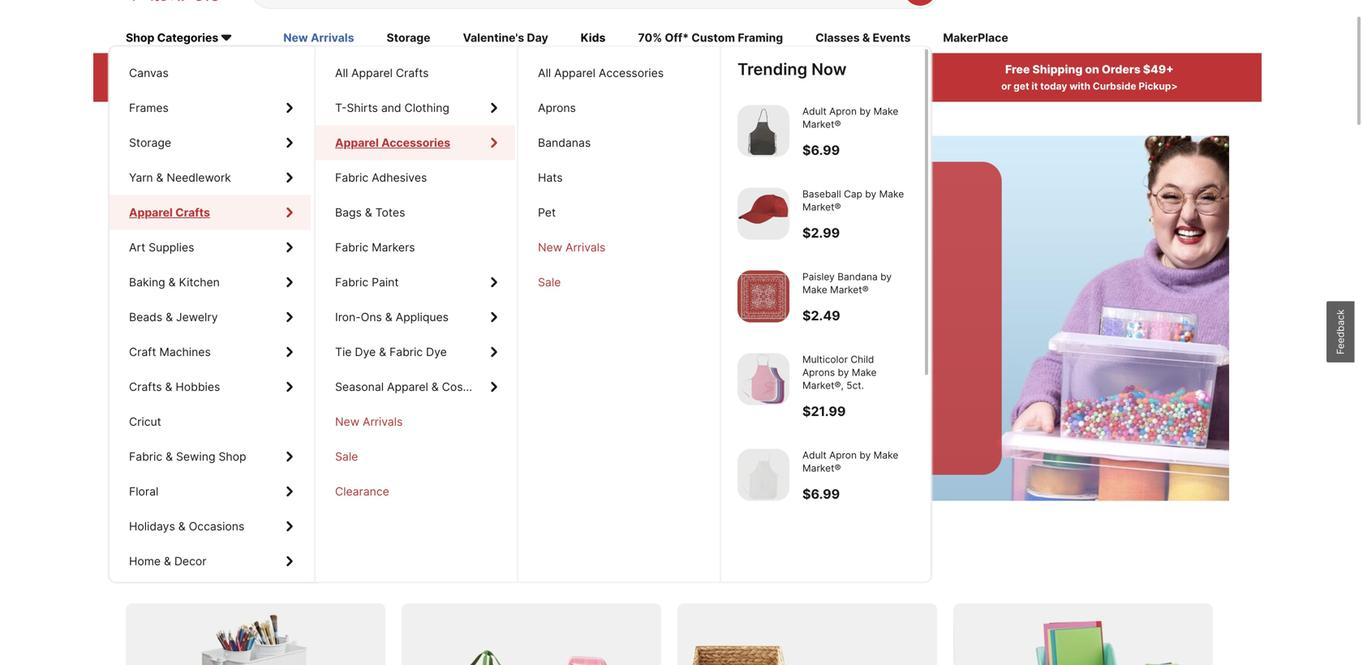 Task type: vqa. For each thing, say whether or not it's contained in the screenshot.
Hobbies for New Arrivals
yes



Task type: locate. For each thing, give the bounding box(es) containing it.
rewards
[[697, 63, 746, 76]]

& for kids yarn & needlework link
[[156, 171, 164, 185]]

adhesives
[[372, 171, 427, 185]]

1 vertical spatial new
[[538, 241, 563, 254]]

new arrivals link up price
[[283, 30, 354, 48]]

adult down $21.99
[[803, 450, 827, 461]]

crafts
[[396, 66, 429, 80], [174, 206, 207, 220], [174, 206, 207, 220], [174, 206, 207, 220], [174, 206, 207, 220], [174, 206, 207, 220], [174, 206, 207, 220], [174, 206, 207, 220], [175, 206, 210, 220], [129, 380, 162, 394], [129, 380, 162, 394], [129, 380, 162, 394], [129, 380, 162, 394], [129, 380, 162, 394], [129, 380, 162, 394], [129, 380, 162, 394], [129, 380, 162, 394]]

orders
[[1102, 63, 1141, 76]]

cricut link for kids
[[110, 405, 311, 440]]

decor for shop categories
[[174, 555, 207, 569]]

1 vertical spatial sale
[[335, 450, 358, 464]]

aprons down the "when"
[[538, 101, 576, 115]]

yarn for kids
[[129, 171, 153, 185]]

beads & jewelry for classes & events
[[129, 311, 218, 324]]

hobbies for valentine's day
[[176, 380, 220, 394]]

beads & jewelry for 70% off* custom framing
[[129, 311, 218, 324]]

all up the apply> on the left top of the page
[[335, 66, 348, 80]]

1 vertical spatial apron
[[830, 450, 857, 461]]

holidays & occasions link for classes & events
[[110, 509, 311, 544]]

$2.49
[[803, 308, 841, 324]]

beads & jewelry link for classes & events
[[110, 300, 311, 335]]

craft machines link for valentine's day
[[110, 335, 311, 370]]

hats link
[[519, 160, 718, 195]]

1 horizontal spatial with
[[1070, 81, 1091, 92]]

storage left for
[[287, 558, 361, 582]]

1 apron from the top
[[830, 106, 857, 117]]

holidays & occasions for new arrivals
[[129, 520, 245, 534]]

5 item undefined image from the top
[[738, 449, 790, 501]]

new arrivals link down seasonal apparel & costumes
[[316, 405, 515, 440]]

0 horizontal spatial sale
[[335, 450, 358, 464]]

by right 'cap'
[[866, 188, 877, 200]]

market® down baseball
[[803, 201, 841, 213]]

sale up 60%
[[538, 276, 561, 289]]

iron-
[[335, 311, 361, 324]]

& for crafts & hobbies link corresponding to storage
[[165, 380, 172, 394]]

craft machines for kids
[[129, 345, 211, 359]]

storage link
[[387, 30, 431, 48], [110, 125, 311, 160], [110, 125, 311, 160], [110, 125, 311, 160], [110, 125, 311, 160], [110, 125, 311, 160], [110, 125, 311, 160], [110, 125, 311, 160], [110, 125, 311, 160]]

free shipping on orders $49+ or get it today with curbside pickup>
[[1002, 63, 1178, 92]]

sale up clearance
[[335, 450, 358, 464]]

0 horizontal spatial on
[[177, 558, 201, 582]]

1 vertical spatial adult
[[803, 450, 827, 461]]

art supplies
[[129, 241, 194, 254], [129, 241, 194, 254], [129, 241, 194, 254], [129, 241, 194, 254], [129, 241, 194, 254], [129, 241, 194, 254], [129, 241, 194, 254], [129, 241, 194, 254]]

0 vertical spatial aprons
[[538, 101, 576, 115]]

cricut link for valentine's day
[[110, 405, 311, 440]]

valentine's day link
[[463, 30, 548, 48]]

fabric & sewing shop for classes & events
[[129, 450, 246, 464]]

you scored a free $5 bonus reward image
[[0, 136, 382, 501]]

on
[[1086, 63, 1100, 76], [177, 558, 201, 582]]

craft machines link
[[110, 335, 311, 370], [110, 335, 311, 370], [110, 335, 311, 370], [110, 335, 311, 370], [110, 335, 311, 370], [110, 335, 311, 370], [110, 335, 311, 370], [110, 335, 311, 370]]

price
[[289, 63, 318, 76]]

2 vertical spatial new arrivals link
[[316, 405, 515, 440]]

sale link up score up to 60% off essential storage supplies.
[[519, 265, 718, 300]]

fabric & sewing shop for new arrivals
[[129, 450, 246, 464]]

with
[[181, 81, 202, 92], [1070, 81, 1091, 92]]

canvas link for classes & events
[[110, 56, 311, 91]]

new arrivals
[[283, 31, 354, 45], [538, 241, 606, 254], [335, 415, 403, 429]]

item undefined image
[[738, 105, 790, 157], [738, 188, 790, 240], [738, 271, 790, 323], [738, 353, 790, 405], [738, 449, 790, 501]]

storage down organize!
[[685, 306, 754, 331]]

2 horizontal spatial new
[[538, 241, 563, 254]]

2 vertical spatial arrivals
[[363, 415, 403, 429]]

apron down apply>
[[830, 106, 857, 117]]

0 vertical spatial adult apron by make market®
[[803, 106, 899, 130]]

all for all apparel accessories
[[538, 66, 551, 80]]

craft machines link for classes & events
[[110, 335, 311, 370]]

details
[[755, 81, 788, 92]]

decor
[[174, 555, 207, 569], [174, 555, 207, 569], [174, 555, 207, 569], [174, 555, 207, 569], [174, 555, 207, 569], [174, 555, 207, 569], [174, 555, 207, 569], [174, 555, 207, 569]]

0 vertical spatial storage
[[685, 306, 754, 331]]

1 vertical spatial aprons
[[803, 367, 835, 379]]

with inside free shipping on orders $49+ or get it today with curbside pickup>
[[1070, 81, 1091, 92]]

accessories inside all apparel accessories link
[[599, 66, 664, 80]]

beads & jewelry for valentine's day
[[129, 311, 218, 324]]

2 $6.99 from the top
[[803, 487, 840, 502]]

home & decor link for kids
[[110, 544, 311, 579]]

with right the today
[[1070, 81, 1091, 92]]

9%
[[664, 63, 682, 76]]

$2.99
[[803, 225, 840, 241]]

new arrivals up price
[[283, 31, 354, 45]]

iron-ons & appliques
[[335, 311, 449, 324]]

three water hyacinth baskets in white, brown and tan image
[[678, 604, 938, 666]]

fabric & sewing shop for kids
[[129, 450, 246, 464]]

holidays & occasions link for shop categories
[[110, 509, 311, 544]]

1 $6.99 from the top
[[803, 142, 840, 158]]

1 vertical spatial storage
[[287, 558, 361, 582]]

holidays & occasions for valentine's day
[[129, 520, 245, 534]]

off*
[[665, 31, 689, 45]]

fabric & sewing shop link
[[110, 440, 311, 474], [110, 440, 311, 474], [110, 440, 311, 474], [110, 440, 311, 474], [110, 440, 311, 474], [110, 440, 311, 474], [110, 440, 311, 474], [110, 440, 311, 474]]

art for classes & events
[[129, 241, 146, 254]]

new
[[283, 31, 308, 45], [538, 241, 563, 254], [335, 415, 360, 429]]

20% off all regular price purchases with code daily23us. exclusions apply>
[[177, 63, 380, 92]]

market® inside baseball cap by make market®
[[803, 201, 841, 213]]

beads & jewelry for storage
[[129, 311, 218, 324]]

3 item undefined image from the top
[[738, 271, 790, 323]]

kids
[[581, 31, 606, 45]]

0 vertical spatial on
[[1086, 63, 1100, 76]]

0 vertical spatial sale
[[538, 276, 561, 289]]

make
[[874, 106, 899, 117], [880, 188, 904, 200], [803, 284, 828, 296], [852, 367, 877, 379], [874, 450, 899, 461]]

0 vertical spatial new arrivals
[[283, 31, 354, 45]]

arrivals up purchases
[[311, 31, 354, 45]]

0 horizontal spatial with
[[181, 81, 202, 92]]

all up the "when"
[[538, 66, 551, 80]]

occasions
[[189, 520, 245, 534], [189, 520, 245, 534], [189, 520, 245, 534], [189, 520, 245, 534], [189, 520, 245, 534], [189, 520, 245, 534], [189, 520, 245, 534], [189, 520, 245, 534]]

holidays & occasions link for new arrivals
[[110, 509, 311, 544]]

essential
[[599, 306, 680, 331]]

1 vertical spatial on
[[177, 558, 201, 582]]

new arrivals link down hats link
[[519, 230, 718, 265]]

apron down $21.99
[[830, 450, 857, 461]]

1 with from the left
[[181, 81, 202, 92]]

on up curbside
[[1086, 63, 1100, 76]]

yarn & needlework link for shop categories
[[110, 160, 311, 195]]

by inside multicolor child aprons by make market®, 5ct.
[[838, 367, 849, 379]]

shop
[[126, 31, 155, 45], [219, 450, 246, 464], [219, 450, 246, 464], [219, 450, 246, 464], [219, 450, 246, 464], [219, 450, 246, 464], [219, 450, 246, 464], [219, 450, 246, 464], [219, 450, 246, 464]]

1 adult apron by make market® from the top
[[803, 106, 899, 130]]

arrivals
[[311, 31, 354, 45], [566, 241, 606, 254], [363, 415, 403, 429]]

baking & kitchen link for kids
[[110, 265, 311, 300]]

0 horizontal spatial all
[[225, 63, 241, 76]]

0 horizontal spatial accessories
[[382, 136, 451, 150]]

2 vertical spatial new
[[335, 415, 360, 429]]

with down '20%'
[[181, 81, 202, 92]]

art supplies link for kids
[[110, 230, 311, 265]]

1 horizontal spatial aprons
[[803, 367, 835, 379]]

apparel
[[352, 66, 393, 80], [554, 66, 596, 80], [335, 136, 379, 150], [129, 206, 170, 220], [129, 206, 170, 220], [129, 206, 170, 220], [129, 206, 170, 220], [129, 206, 170, 220], [129, 206, 170, 220], [129, 206, 170, 220], [129, 206, 173, 220], [387, 380, 428, 394]]

beads & jewelry
[[129, 311, 218, 324], [129, 311, 218, 324], [129, 311, 218, 324], [129, 311, 218, 324], [129, 311, 218, 324], [129, 311, 218, 324], [129, 311, 218, 324], [129, 311, 218, 324]]

needlework for classes & events
[[167, 171, 231, 185]]

arrivals down the pet link
[[566, 241, 606, 254]]

craft for storage
[[129, 345, 156, 359]]

storage for storage
[[129, 136, 171, 150]]

new down pet
[[538, 241, 563, 254]]

1 horizontal spatial on
[[1086, 63, 1100, 76]]

& inside earn 9% in rewards when you use your michaels™ credit card.³ details & apply>
[[791, 81, 797, 92]]

baking for valentine's day
[[129, 276, 165, 289]]

1 horizontal spatial accessories
[[599, 66, 664, 80]]

sewing
[[176, 450, 215, 464], [176, 450, 215, 464], [176, 450, 215, 464], [176, 450, 215, 464], [176, 450, 215, 464], [176, 450, 215, 464], [176, 450, 215, 464], [176, 450, 215, 464]]

ready.
[[415, 245, 538, 295]]

apparel crafts link for storage
[[110, 195, 311, 230]]

1 vertical spatial accessories
[[382, 136, 451, 150]]

0 vertical spatial adult
[[803, 106, 827, 117]]

& for fabric & sewing shop link for new arrivals
[[166, 450, 173, 464]]

apparel crafts link for 70% off* custom framing
[[110, 195, 311, 230]]

sale link up clearance
[[316, 440, 515, 474]]

holiday storage containers image
[[402, 604, 662, 666]]

0 vertical spatial new
[[283, 31, 308, 45]]

yarn & needlework link for storage
[[110, 160, 311, 195]]

new arrivals down pet
[[538, 241, 606, 254]]

& for classes & events link
[[863, 31, 870, 45]]

home for shop categories
[[129, 555, 161, 569]]

beads for storage
[[129, 311, 162, 324]]

market® down bandana
[[830, 284, 869, 296]]

& for valentine's day's fabric & sewing shop link
[[166, 450, 173, 464]]

adult apron by make market®
[[803, 106, 899, 130], [803, 450, 899, 474]]

1 vertical spatial adult apron by make market®
[[803, 450, 899, 474]]

canvas
[[129, 66, 169, 80], [129, 66, 169, 80], [129, 66, 169, 80], [129, 66, 169, 80], [129, 66, 169, 80], [129, 66, 169, 80], [129, 66, 169, 80], [129, 66, 169, 80]]

on inside free shipping on orders $49+ or get it today with curbside pickup>
[[1086, 63, 1100, 76]]

0 horizontal spatial arrivals
[[311, 31, 354, 45]]

by up 5ct.
[[838, 367, 849, 379]]

sale link
[[519, 265, 718, 300], [316, 440, 515, 474]]

apply>
[[343, 81, 376, 92]]

kitchen for 70% off* custom framing
[[179, 276, 220, 289]]

accessories up your
[[599, 66, 664, 80]]

creative
[[205, 558, 283, 582]]

beads for kids
[[129, 311, 162, 324]]

aprons up market®,
[[803, 367, 835, 379]]

new arrivals link
[[283, 30, 354, 48], [519, 230, 718, 265], [316, 405, 515, 440]]

holidays for classes & events
[[129, 520, 175, 534]]

sale
[[538, 276, 561, 289], [335, 450, 358, 464]]

art supplies link
[[110, 230, 311, 265], [110, 230, 311, 265], [110, 230, 311, 265], [110, 230, 311, 265], [110, 230, 311, 265], [110, 230, 311, 265], [110, 230, 311, 265], [110, 230, 311, 265]]

adult apron by make market® down $21.99
[[803, 450, 899, 474]]

yarn & needlework for 70% off* custom framing
[[129, 171, 231, 185]]

make inside baseball cap by make market®
[[880, 188, 904, 200]]

yarn & needlework for kids
[[129, 171, 231, 185]]

0 vertical spatial accessories
[[599, 66, 664, 80]]

occasions for classes & events
[[189, 520, 245, 534]]

yarn
[[129, 171, 153, 185], [129, 171, 153, 185], [129, 171, 153, 185], [129, 171, 153, 185], [129, 171, 153, 185], [129, 171, 153, 185], [129, 171, 153, 185], [129, 171, 153, 185]]

storage
[[387, 31, 431, 45], [129, 136, 171, 150], [129, 136, 171, 150], [129, 136, 171, 150], [129, 136, 171, 150], [129, 136, 171, 150], [129, 136, 171, 150], [129, 136, 171, 150], [129, 136, 171, 150]]

by right bandana
[[881, 271, 892, 283]]

2 horizontal spatial all
[[538, 66, 551, 80]]

1 horizontal spatial dye
[[426, 345, 447, 359]]

regular
[[243, 63, 286, 76]]

baking & kitchen for kids
[[129, 276, 220, 289]]

adult apron by make market® down apply>
[[803, 106, 899, 130]]

dye down score
[[426, 345, 447, 359]]

apron
[[830, 106, 857, 117], [830, 450, 857, 461]]

dye right the tie
[[355, 345, 376, 359]]

make inside the paisley bandana by make market®
[[803, 284, 828, 296]]

fabric adhesives
[[335, 171, 427, 185]]

0 vertical spatial $6.99
[[803, 142, 840, 158]]

supplies for classes & events
[[149, 241, 194, 254]]

yarn & needlework for storage
[[129, 171, 231, 185]]

0 vertical spatial arrivals
[[311, 31, 354, 45]]

all right off
[[225, 63, 241, 76]]

beads & jewelry for kids
[[129, 311, 218, 324]]

hobbies for new arrivals
[[176, 380, 220, 394]]

pet link
[[519, 195, 718, 230]]

0 horizontal spatial new
[[283, 31, 308, 45]]

2 dye from the left
[[426, 345, 447, 359]]

0 horizontal spatial dye
[[355, 345, 376, 359]]

market® inside the paisley bandana by make market®
[[830, 284, 869, 296]]

crafts & hobbies link for shop categories
[[110, 370, 311, 405]]

bags & totes
[[335, 206, 405, 220]]

makerplace link
[[944, 30, 1009, 48]]

2 adult apron by make market® from the top
[[803, 450, 899, 474]]

adult
[[803, 106, 827, 117], [803, 450, 827, 461]]

beads for new arrivals
[[129, 311, 162, 324]]

1 vertical spatial sale link
[[316, 440, 515, 474]]

frames link for kids
[[110, 91, 311, 125]]

frames link
[[110, 91, 311, 125], [110, 91, 311, 125], [110, 91, 311, 125], [110, 91, 311, 125], [110, 91, 311, 125], [110, 91, 311, 125], [110, 91, 311, 125], [110, 91, 311, 125]]

1 horizontal spatial storage
[[685, 306, 754, 331]]

new down seasonal
[[335, 415, 360, 429]]

jewelry for classes & events
[[176, 311, 218, 324]]

arrivals down seasonal
[[363, 415, 403, 429]]

floral for shop categories
[[129, 485, 159, 499]]

market® down $21.99
[[803, 463, 841, 474]]

hobbies for shop categories
[[176, 380, 220, 394]]

1 dye from the left
[[355, 345, 376, 359]]

valentine's day
[[463, 31, 548, 45]]

kitchen for valentine's day
[[179, 276, 220, 289]]

2 vertical spatial new arrivals
[[335, 415, 403, 429]]

make inside multicolor child aprons by make market®, 5ct.
[[852, 367, 877, 379]]

0 horizontal spatial aprons
[[538, 101, 576, 115]]

holidays & occasions
[[129, 520, 245, 534], [129, 520, 245, 534], [129, 520, 245, 534], [129, 520, 245, 534], [129, 520, 245, 534], [129, 520, 245, 534], [129, 520, 245, 534], [129, 520, 245, 534]]

craft machines link for storage
[[110, 335, 311, 370]]

home for valentine's day
[[129, 555, 161, 569]]

accessories up the fabric adhesives link
[[382, 136, 451, 150]]

& for beads & jewelry link corresponding to shop categories
[[166, 311, 173, 324]]

storage
[[685, 306, 754, 331], [287, 558, 361, 582]]

beads & jewelry for shop categories
[[129, 311, 218, 324]]

tie
[[335, 345, 352, 359]]

0 vertical spatial apron
[[830, 106, 857, 117]]

on right save
[[177, 558, 201, 582]]

2 horizontal spatial arrivals
[[566, 241, 606, 254]]

2 apron from the top
[[830, 450, 857, 461]]

home & decor for 70% off* custom framing
[[129, 555, 207, 569]]

1 vertical spatial $6.99
[[803, 487, 840, 502]]

art
[[129, 241, 146, 254], [129, 241, 146, 254], [129, 241, 146, 254], [129, 241, 146, 254], [129, 241, 146, 254], [129, 241, 146, 254], [129, 241, 146, 254], [129, 241, 146, 254]]

baking & kitchen link for classes & events
[[110, 265, 311, 300]]

hobbies for classes & events
[[176, 380, 220, 394]]

0 horizontal spatial storage
[[287, 558, 361, 582]]

&
[[863, 31, 870, 45], [791, 81, 797, 92], [156, 171, 164, 185], [156, 171, 164, 185], [156, 171, 164, 185], [156, 171, 164, 185], [156, 171, 164, 185], [156, 171, 164, 185], [156, 171, 164, 185], [156, 171, 164, 185], [365, 206, 372, 220], [169, 276, 176, 289], [169, 276, 176, 289], [169, 276, 176, 289], [169, 276, 176, 289], [169, 276, 176, 289], [169, 276, 176, 289], [169, 276, 176, 289], [169, 276, 176, 289], [166, 311, 173, 324], [166, 311, 173, 324], [166, 311, 173, 324], [166, 311, 173, 324], [166, 311, 173, 324], [166, 311, 173, 324], [166, 311, 173, 324], [166, 311, 173, 324], [385, 311, 393, 324], [379, 345, 386, 359], [165, 380, 172, 394], [165, 380, 172, 394], [165, 380, 172, 394], [165, 380, 172, 394], [165, 380, 172, 394], [165, 380, 172, 394], [165, 380, 172, 394], [165, 380, 172, 394], [432, 380, 439, 394], [166, 450, 173, 464], [166, 450, 173, 464], [166, 450, 173, 464], [166, 450, 173, 464], [166, 450, 173, 464], [166, 450, 173, 464], [166, 450, 173, 464], [166, 450, 173, 464], [178, 520, 186, 534], [178, 520, 186, 534], [178, 520, 186, 534], [178, 520, 186, 534], [178, 520, 186, 534], [178, 520, 186, 534], [178, 520, 186, 534], [178, 520, 186, 534], [164, 555, 171, 569], [164, 555, 171, 569], [164, 555, 171, 569], [164, 555, 171, 569], [164, 555, 171, 569], [164, 555, 171, 569], [164, 555, 171, 569], [164, 555, 171, 569]]

1 vertical spatial arrivals
[[566, 241, 606, 254]]

frames for valentine's day
[[129, 101, 169, 115]]

2 with from the left
[[1070, 81, 1091, 92]]

holidays
[[129, 520, 175, 534], [129, 520, 175, 534], [129, 520, 175, 534], [129, 520, 175, 534], [129, 520, 175, 534], [129, 520, 175, 534], [129, 520, 175, 534], [129, 520, 175, 534]]

craft machines for valentine's day
[[129, 345, 211, 359]]

crafts & hobbies for shop categories
[[129, 380, 220, 394]]

1 horizontal spatial sale link
[[519, 265, 718, 300]]

apron for 5th 'item undefined' image from the bottom
[[830, 106, 857, 117]]

aprons
[[538, 101, 576, 115], [803, 367, 835, 379]]

market®,
[[803, 380, 844, 392]]

70% off* custom framing link
[[638, 30, 783, 48]]

apparel crafts link for kids
[[110, 195, 311, 230]]

craft for 70% off* custom framing
[[129, 345, 156, 359]]

beads
[[129, 311, 162, 324], [129, 311, 162, 324], [129, 311, 162, 324], [129, 311, 162, 324], [129, 311, 162, 324], [129, 311, 162, 324], [129, 311, 162, 324], [129, 311, 162, 324]]

canvas link for shop categories
[[110, 56, 311, 91]]

beads for valentine's day
[[129, 311, 162, 324]]

supplies
[[149, 241, 194, 254], [149, 241, 194, 254], [149, 241, 194, 254], [149, 241, 194, 254], [149, 241, 194, 254], [149, 241, 194, 254], [149, 241, 194, 254], [149, 241, 194, 254]]

yarn & needlework for classes & events
[[129, 171, 231, 185]]

curbside
[[1093, 81, 1137, 92]]

new arrivals down seasonal
[[335, 415, 403, 429]]

art supplies link for shop categories
[[110, 230, 311, 265]]

cricut for shop categories
[[129, 415, 161, 429]]

2 item undefined image from the top
[[738, 188, 790, 240]]

white rolling cart with art supplies image
[[126, 604, 386, 666]]

& for kids the holidays & occasions link
[[178, 520, 186, 534]]

trending
[[738, 59, 808, 79]]

home for kids
[[129, 555, 161, 569]]

aprons inside multicolor child aprons by make market®, 5ct.
[[803, 367, 835, 379]]

1 vertical spatial new arrivals
[[538, 241, 606, 254]]

home & decor link
[[110, 544, 311, 579], [110, 544, 311, 579], [110, 544, 311, 579], [110, 544, 311, 579], [110, 544, 311, 579], [110, 544, 311, 579], [110, 544, 311, 579], [110, 544, 311, 579]]

machines for classes & events
[[159, 345, 211, 359]]

fabric & sewing shop for storage
[[129, 450, 246, 464]]

1 horizontal spatial sale
[[538, 276, 561, 289]]

crafts & hobbies link for classes & events
[[110, 370, 311, 405]]

beads & jewelry link
[[110, 300, 311, 335], [110, 300, 311, 335], [110, 300, 311, 335], [110, 300, 311, 335], [110, 300, 311, 335], [110, 300, 311, 335], [110, 300, 311, 335], [110, 300, 311, 335]]

adult down apply>
[[803, 106, 827, 117]]

home & decor link for shop categories
[[110, 544, 311, 579]]

& for yarn & needlework link associated with classes & events
[[156, 171, 164, 185]]

apparel crafts for valentine's day
[[129, 206, 207, 220]]

floral link
[[110, 474, 311, 509], [110, 474, 311, 509], [110, 474, 311, 509], [110, 474, 311, 509], [110, 474, 311, 509], [110, 474, 311, 509], [110, 474, 311, 509], [110, 474, 311, 509]]

all apparel accessories link
[[519, 56, 718, 91]]

apparel crafts link for shop categories
[[110, 195, 311, 230]]

shirts
[[347, 101, 378, 115]]

new up price
[[283, 31, 308, 45]]

1 horizontal spatial all
[[335, 66, 348, 80]]

home
[[129, 555, 161, 569], [129, 555, 161, 569], [129, 555, 161, 569], [129, 555, 161, 569], [129, 555, 161, 569], [129, 555, 161, 569], [129, 555, 161, 569], [129, 555, 161, 569]]

baking & kitchen for valentine's day
[[129, 276, 220, 289]]

categories
[[157, 31, 219, 45]]

market®
[[803, 119, 841, 130], [803, 201, 841, 213], [830, 284, 869, 296], [803, 463, 841, 474]]

jewelry for kids
[[176, 311, 218, 324]]

craft for valentine's day
[[129, 345, 156, 359]]



Task type: describe. For each thing, give the bounding box(es) containing it.
baking & kitchen link for storage
[[110, 265, 311, 300]]

& for new arrivals's beads & jewelry link
[[166, 311, 173, 324]]

markers
[[372, 241, 415, 254]]

0 vertical spatial sale link
[[519, 265, 718, 300]]

all apparel accessories
[[538, 66, 664, 80]]

sewing for new arrivals
[[176, 450, 215, 464]]

beads & jewelry link for shop categories
[[110, 300, 311, 335]]

baseball cap by make market®
[[803, 188, 904, 213]]

supplies for 70% off* custom framing
[[149, 241, 194, 254]]

4 item undefined image from the top
[[738, 353, 790, 405]]

and
[[381, 101, 401, 115]]

apply>
[[799, 81, 834, 92]]

today
[[1041, 81, 1068, 92]]

holidays for new arrivals
[[129, 520, 175, 534]]

clothing
[[405, 101, 450, 115]]

& for new arrivals's crafts & hobbies link
[[165, 380, 172, 394]]

score
[[415, 306, 468, 331]]

paint
[[372, 276, 399, 289]]

by inside the paisley bandana by make market®
[[881, 271, 892, 283]]

home & decor link for valentine's day
[[110, 544, 311, 579]]

home & decor for valentine's day
[[129, 555, 207, 569]]

supplies for kids
[[149, 241, 194, 254]]

earn
[[636, 63, 662, 76]]

& for beads & jewelry link for classes & events
[[166, 311, 173, 324]]

shop categories
[[126, 31, 219, 45]]

home for new arrivals
[[129, 555, 161, 569]]

kitchen for shop categories
[[179, 276, 220, 289]]

needlework for new arrivals
[[167, 171, 231, 185]]

crafts & hobbies link for kids
[[110, 370, 311, 405]]

custom
[[692, 31, 736, 45]]

storage link for valentine's day
[[110, 125, 311, 160]]

get
[[1014, 81, 1030, 92]]

$21.99
[[803, 404, 846, 420]]

art for kids
[[129, 241, 146, 254]]

frames link for classes & events
[[110, 91, 311, 125]]

colorful plastic storage bins image
[[954, 604, 1214, 666]]

apparel accessories
[[335, 136, 451, 150]]

bandanas
[[538, 136, 591, 150]]

apparel crafts for 70% off* custom framing
[[129, 206, 207, 220]]

paisley bandana by make market®
[[803, 271, 892, 296]]

5ct.
[[847, 380, 864, 392]]

apparel crafts link for new arrivals
[[110, 195, 311, 230]]

canvas for 70% off* custom framing
[[129, 66, 169, 80]]

clearance link
[[316, 474, 515, 509]]

organize!
[[630, 245, 810, 295]]

multicolor child aprons by make market®, 5ct.
[[803, 354, 877, 392]]

seasonal apparel & costumes
[[335, 380, 496, 394]]

bandanas link
[[519, 125, 718, 160]]

totes
[[376, 206, 405, 220]]

floral for kids
[[129, 485, 159, 499]]

off
[[570, 306, 595, 331]]

home for classes & events
[[129, 555, 161, 569]]

seasonal apparel & costumes link
[[316, 370, 515, 405]]

2 adult from the top
[[803, 450, 827, 461]]

yarn for 70% off* custom framing
[[129, 171, 153, 185]]

framing
[[738, 31, 783, 45]]

shipping
[[1033, 63, 1083, 76]]

t-
[[335, 101, 347, 115]]

shop inside shop categories 'link'
[[126, 31, 155, 45]]

60%
[[525, 306, 565, 331]]

bags
[[335, 206, 362, 220]]

classes
[[816, 31, 860, 45]]

all apparel crafts
[[335, 66, 429, 80]]

cap
[[844, 188, 863, 200]]

classes & events link
[[816, 30, 911, 48]]

purchases
[[320, 63, 380, 76]]

jewelry for storage
[[176, 311, 218, 324]]

now
[[812, 59, 847, 79]]

cricut for kids
[[129, 415, 161, 429]]

storage for shop categories
[[129, 136, 171, 150]]

fabric paint link
[[316, 265, 515, 300]]

cricut for 70% off* custom framing
[[129, 415, 161, 429]]

home & decor link for storage
[[110, 544, 311, 579]]

art for valentine's day
[[129, 241, 146, 254]]

machines for valentine's day
[[159, 345, 211, 359]]

1 item undefined image from the top
[[738, 105, 790, 157]]

iron-ons & appliques link
[[316, 300, 515, 335]]

new arrivals for middle new arrivals link
[[538, 241, 606, 254]]

t-shirts and clothing
[[335, 101, 450, 115]]

& for the holidays & occasions link corresponding to storage
[[178, 520, 186, 534]]

craft machines for new arrivals
[[129, 345, 211, 359]]

baking for storage
[[129, 276, 165, 289]]

apron for fifth 'item undefined' image
[[830, 450, 857, 461]]

tie dye & fabric dye link
[[316, 335, 515, 370]]

events
[[873, 31, 911, 45]]

kitchen for classes & events
[[179, 276, 220, 289]]

by down 5ct.
[[860, 450, 871, 461]]

needlework for valentine's day
[[167, 171, 231, 185]]

free
[[1006, 63, 1030, 76]]

space.
[[455, 558, 518, 582]]

holidays for storage
[[129, 520, 175, 534]]

needlework for shop categories
[[167, 171, 231, 185]]

all apparel crafts link
[[316, 56, 515, 91]]

kids link
[[581, 30, 606, 48]]

by inside baseball cap by make market®
[[866, 188, 877, 200]]

decor for valentine's day
[[174, 555, 207, 569]]

child
[[851, 354, 875, 366]]

& for home & decor link for new arrivals
[[164, 555, 171, 569]]

fabric & sewing shop link for 70% off* custom framing
[[110, 440, 311, 474]]

& for crafts & hobbies link related to shop categories
[[165, 380, 172, 394]]

daily23us.
[[230, 81, 287, 92]]

yarn & needlework for valentine's day
[[129, 171, 231, 185]]

1 horizontal spatial arrivals
[[363, 415, 403, 429]]

cricut for classes & events
[[129, 415, 161, 429]]

multicolor
[[803, 354, 848, 366]]

hats
[[538, 171, 563, 185]]

canvas for kids
[[129, 66, 169, 80]]

market® down apply>
[[803, 119, 841, 130]]

frames for kids
[[129, 101, 169, 115]]

0 vertical spatial new arrivals link
[[283, 30, 354, 48]]

off
[[205, 63, 223, 76]]

$49+
[[1144, 63, 1174, 76]]

art supplies for valentine's day
[[129, 241, 194, 254]]

storage for classes & events
[[129, 136, 171, 150]]

& for baking & kitchen link for shop categories
[[169, 276, 176, 289]]

new arrivals for bottom new arrivals link
[[335, 415, 403, 429]]

save
[[126, 558, 172, 582]]

trending now
[[738, 59, 847, 79]]

paisley
[[803, 271, 835, 283]]

home for 70% off* custom framing
[[129, 555, 161, 569]]

yarn & needlework for new arrivals
[[129, 171, 231, 185]]

20%
[[177, 63, 203, 76]]

decor for new arrivals
[[174, 555, 207, 569]]

shop for shop categories
[[219, 450, 246, 464]]

card.³
[[723, 81, 753, 92]]

home & decor link for classes & events
[[110, 544, 311, 579]]

for
[[365, 558, 392, 582]]

& for bags & totes link
[[365, 206, 372, 220]]

michaels™
[[640, 81, 689, 92]]

exclusions
[[290, 81, 341, 92]]

in
[[684, 63, 695, 76]]

sewing for valentine's day
[[176, 450, 215, 464]]

fabric paint
[[335, 276, 399, 289]]

ready. set. organize!
[[415, 245, 810, 295]]

clearance
[[335, 485, 389, 499]]

1 adult from the top
[[803, 106, 827, 117]]

craft machines link for new arrivals
[[110, 335, 311, 370]]

you
[[576, 81, 594, 92]]

apparel accessories link
[[316, 125, 515, 160]]

the big storage sale up to 60% off storage solutions with woman holding plastic containers image
[[382, 136, 1364, 501]]

art for storage
[[129, 241, 146, 254]]

all inside 20% off all regular price purchases with code daily23us. exclusions apply>
[[225, 63, 241, 76]]

storage link for 70% off* custom framing
[[110, 125, 311, 160]]

baking & kitchen for new arrivals
[[129, 276, 220, 289]]

yarn & needlework for shop categories
[[129, 171, 231, 185]]

when
[[548, 81, 574, 92]]

canvas for storage
[[129, 66, 169, 80]]

appliques
[[396, 311, 449, 324]]

aprons link
[[519, 91, 718, 125]]

set.
[[547, 245, 620, 295]]

& for the holidays & occasions link related to new arrivals
[[178, 520, 186, 534]]

beads & jewelry link for storage
[[110, 300, 311, 335]]

ons
[[361, 311, 382, 324]]

baseball
[[803, 188, 842, 200]]

with inside 20% off all regular price purchases with code daily23us. exclusions apply>
[[181, 81, 202, 92]]

by down classes & events link
[[860, 106, 871, 117]]

classes & events
[[816, 31, 911, 45]]

fabric markers link
[[316, 230, 515, 265]]

your
[[616, 81, 637, 92]]

frames link for 70% off* custom framing
[[110, 91, 311, 125]]

holidays & occasions link for valentine's day
[[110, 509, 311, 544]]

code
[[204, 81, 228, 92]]

0 horizontal spatial sale link
[[316, 440, 515, 474]]

baking & kitchen link for new arrivals
[[110, 265, 311, 300]]

save on creative storage for every space.
[[126, 558, 518, 582]]

art supplies for new arrivals
[[129, 241, 194, 254]]

holidays & occasions for shop categories
[[129, 520, 245, 534]]

canvas for new arrivals
[[129, 66, 169, 80]]

baking & kitchen link for valentine's day
[[110, 265, 311, 300]]

& for baking & kitchen link associated with storage
[[169, 276, 176, 289]]

1 vertical spatial new arrivals link
[[519, 230, 718, 265]]

t-shirts and clothing link
[[316, 91, 515, 125]]

storage link for storage
[[110, 125, 311, 160]]

1 horizontal spatial new
[[335, 415, 360, 429]]

supplies for storage
[[149, 241, 194, 254]]

& for the holidays & occasions link related to 70% off* custom framing
[[178, 520, 186, 534]]

valentine's
[[463, 31, 525, 45]]

holidays & occasions link for storage
[[110, 509, 311, 544]]

costumes
[[442, 380, 496, 394]]

beads for 70% off* custom framing
[[129, 311, 162, 324]]

& for the holidays & occasions link corresponding to valentine's day
[[178, 520, 186, 534]]

occasions for shop categories
[[189, 520, 245, 534]]

& for home & decor link corresponding to shop categories
[[164, 555, 171, 569]]

craft for shop categories
[[129, 345, 156, 359]]

& for home & decor link associated with 70% off* custom framing
[[164, 555, 171, 569]]

apparel crafts for shop categories
[[129, 206, 207, 220]]

accessories inside apparel accessories link
[[382, 136, 451, 150]]

& for baking & kitchen link corresponding to 70% off* custom framing
[[169, 276, 176, 289]]

jewelry for valentine's day
[[176, 311, 218, 324]]

seasonal
[[335, 380, 384, 394]]

& for baking & kitchen link corresponding to classes & events
[[169, 276, 176, 289]]

70% off* custom framing
[[638, 31, 783, 45]]

use
[[596, 81, 614, 92]]



